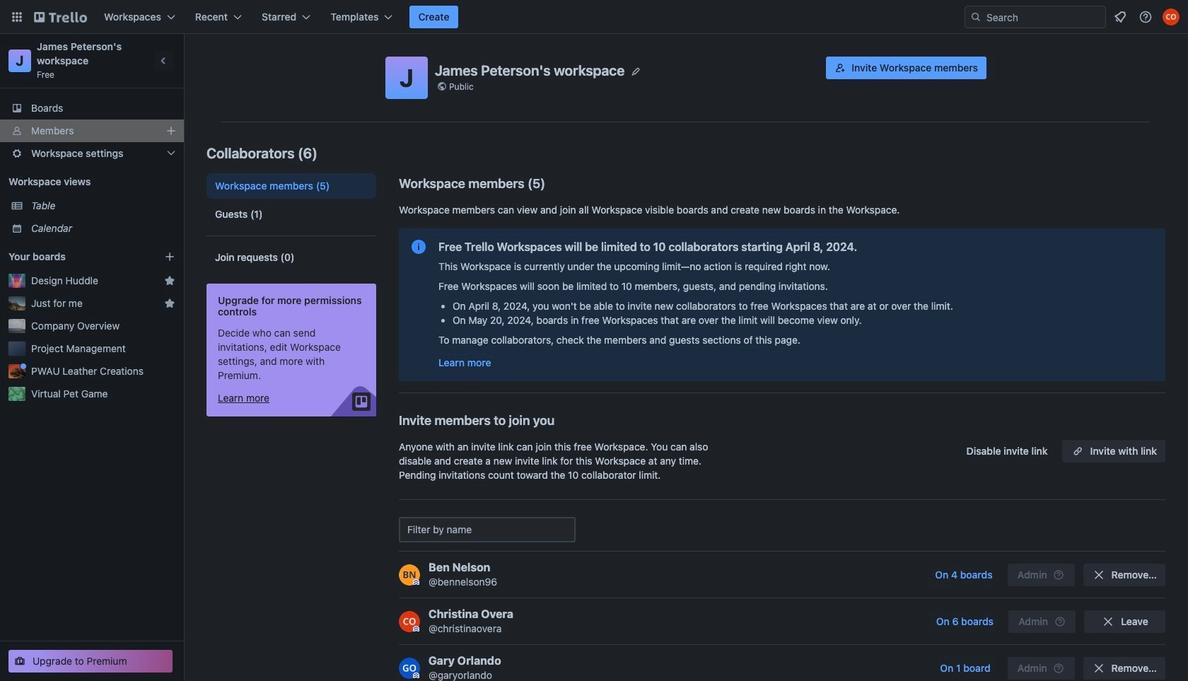Task type: vqa. For each thing, say whether or not it's contained in the screenshot.
Your boards with 6 items ELEMENT
yes



Task type: locate. For each thing, give the bounding box(es) containing it.
christina overa (christinaovera) image
[[1163, 8, 1180, 25], [399, 611, 420, 632]]

this member is an admin of this workspace. image
[[413, 626, 419, 632], [413, 672, 419, 679]]

1 vertical spatial this member is an admin of this workspace. image
[[413, 672, 419, 679]]

1 starred icon image from the top
[[164, 275, 175, 286]]

Filter by name text field
[[399, 517, 576, 542]]

gary orlando (garyorlando) image
[[399, 657, 420, 679]]

christina overa (christinaovera) image down this member is an admin of this workspace. image
[[399, 611, 420, 632]]

1 vertical spatial starred icon image
[[164, 298, 175, 309]]

0 horizontal spatial christina overa (christinaovera) image
[[399, 611, 420, 632]]

starred icon image
[[164, 275, 175, 286], [164, 298, 175, 309]]

1 vertical spatial christina overa (christinaovera) image
[[399, 611, 420, 632]]

0 vertical spatial starred icon image
[[164, 275, 175, 286]]

workspace navigation collapse icon image
[[154, 51, 174, 71]]

christina overa (christinaovera) image right open information menu icon
[[1163, 8, 1180, 25]]

Search field
[[982, 7, 1105, 27]]

1 this member is an admin of this workspace. image from the top
[[413, 626, 419, 632]]

2 starred icon image from the top
[[164, 298, 175, 309]]

primary element
[[0, 0, 1188, 34]]

open information menu image
[[1139, 10, 1153, 24]]

0 vertical spatial christina overa (christinaovera) image
[[1163, 8, 1180, 25]]

0 vertical spatial this member is an admin of this workspace. image
[[413, 626, 419, 632]]



Task type: describe. For each thing, give the bounding box(es) containing it.
back to home image
[[34, 6, 87, 28]]

this member is an admin of this workspace. image
[[413, 579, 419, 585]]

2 this member is an admin of this workspace. image from the top
[[413, 672, 419, 679]]

ben nelson (bennelson96) image
[[399, 564, 420, 585]]

your boards with 6 items element
[[8, 248, 143, 265]]

add board image
[[164, 251, 175, 262]]

search image
[[970, 11, 982, 23]]

1 horizontal spatial christina overa (christinaovera) image
[[1163, 8, 1180, 25]]

0 notifications image
[[1112, 8, 1129, 25]]



